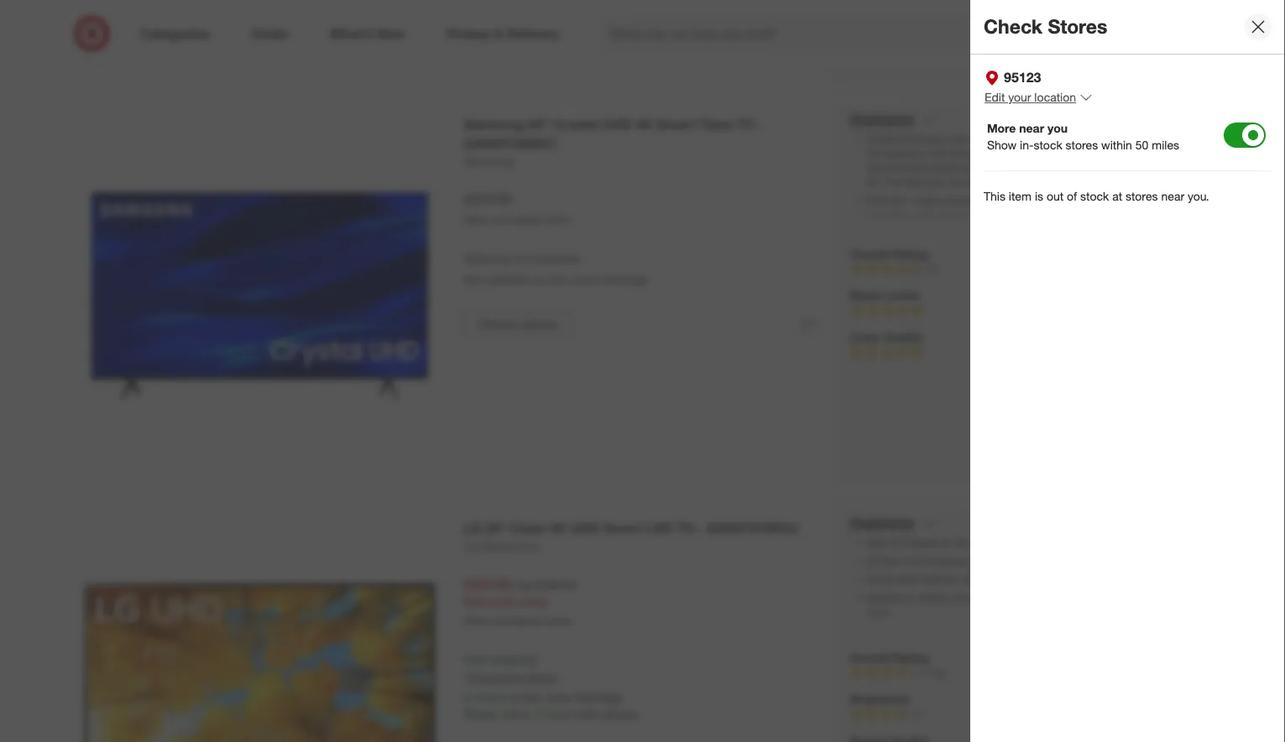 Task type: vqa. For each thing, say whether or not it's contained in the screenshot.
and to the right
yes



Task type: describe. For each thing, give the bounding box(es) containing it.
were
[[1077, 194, 1099, 207]]

innovative
[[867, 209, 912, 221]]

stock for of
[[1080, 189, 1109, 203]]

1 horizontal spatial *
[[535, 653, 539, 667]]

lg 55" class 4k uhd smart led tv - 55uq7570puj lg electronics
[[464, 520, 799, 553]]

free inside real 4k display w/ 4k uhd resolution a5 gen 5 ai processor 4k: 4k upscaling & ai sound active hdr (hdr10, hlg), dynamic tone mapping, filmmaker mode webos 22: netflix, prime video, the apple tv app, disney+, hbo max & more lg channels: free access to programming on over 300+ lg channels
[[930, 625, 950, 638]]

4k up blazing on the right
[[971, 133, 983, 145]]

dynamic
[[990, 574, 1030, 586]]

lg down 'more'
[[867, 625, 880, 638]]

san inside "shipping not available not available at san jose oakridge"
[[548, 272, 568, 287]]

1 vertical spatial colors
[[1173, 209, 1201, 221]]

prime
[[953, 592, 979, 605]]

stores inside more near you show in-stock stores within 50 miles
[[1066, 138, 1098, 152]]

2 samsung from the top
[[464, 154, 513, 169]]

party
[[1038, 56, 1061, 69]]

the left car
[[912, 56, 926, 69]]

- left the enjoy
[[909, 194, 913, 207]]

free inside free shipping * * exclusions apply. in stock at  san jose oakridge ready within 2 hours with pickup
[[464, 653, 487, 667]]

smart for 4k
[[656, 116, 696, 133]]

levels
[[884, 288, 920, 303]]

(hdr10,
[[921, 574, 959, 586]]

enjoy
[[916, 194, 941, 207]]

pickup
[[602, 707, 638, 722]]

see
[[1073, 147, 1091, 160]]

of inside crystal processor with 4k upscaling - watch what you love upgraded to 4k resolution with this blazing fast processor. see your content the way it was intended thanks to the powerful 4k upscaling of the crystal processor 4k. the best part, it's automatically done for you. purcolor - enjoy colors fine tuned to how they were meant to be seen. innovative color technology electronically adjusts and optimizes the colors on screen for true to life picture quality. your favorite movies, shows and sports will suddenly take on a new look.
[[1095, 161, 1103, 174]]

0 horizontal spatial in
[[1017, 13, 1025, 26]]

of inside check stores dialog
[[1067, 189, 1077, 203]]

car
[[929, 56, 943, 69]]

check stores
[[984, 15, 1107, 38]]

audio—putting
[[1044, 42, 1109, 54]]

near inside more near you show in-stock stores within 50 miles
[[1019, 121, 1044, 135]]

95123
[[1004, 69, 1041, 86]]

4k:
[[971, 555, 986, 568]]

the up audio—putting
[[1080, 27, 1094, 40]]

$349.99 reg $399.99 sale ends today when purchased online
[[464, 576, 577, 628]]

to down this
[[963, 161, 971, 174]]

crystal inside samsung 55" crystal uhd 4k smart tizen tv - (un55tu690t) samsung
[[552, 116, 598, 133]]

uhd inside lg 55" class 4k uhd smart led tv - 55uq7570puj lg electronics
[[570, 520, 600, 536]]

what
[[1072, 133, 1094, 145]]

over
[[1076, 625, 1096, 638]]

lg left electronics
[[464, 539, 479, 553]]

1 horizontal spatial available
[[534, 251, 579, 266]]

0 horizontal spatial sound
[[939, 13, 969, 26]]

to left is
[[1022, 194, 1031, 207]]

to left be
[[1133, 194, 1142, 207]]

it's
[[950, 176, 963, 188]]

your inside crystal processor with 4k upscaling - watch what you love upgraded to 4k resolution with this blazing fast processor. see your content the way it was intended thanks to the powerful 4k upscaling of the crystal processor 4k. the best part, it's automatically done for you. purcolor - enjoy colors fine tuned to how they were meant to be seen. innovative color technology electronically adjusts and optimizes the colors on screen for true to life picture quality. your favorite movies, shows and sports will suddenly take on a new look.
[[1094, 147, 1113, 160]]

sports
[[867, 238, 896, 250]]

purchased inside $379.99 when purchased online
[[493, 214, 541, 226]]

786
[[927, 667, 944, 680]]

1 vertical spatial *
[[464, 670, 468, 685]]

optimizes
[[1110, 209, 1153, 221]]

the down blazing on the right
[[974, 161, 989, 174]]

on inside object tracking sound lite - get in the mix with object tracking sound lite. you'll hear 3d surround sound that follows the movement on screen using our incredible virtual top channel audio—putting you right in the middle of the car chase, stampede or party scene.
[[1148, 27, 1159, 40]]

55" for samsung
[[527, 116, 549, 133]]

the down upgraded
[[1153, 147, 1167, 160]]

the down seen.
[[1156, 209, 1170, 221]]

(un55tu690t)
[[464, 135, 556, 152]]

watch
[[1041, 133, 1069, 145]]

hdr
[[897, 574, 918, 586]]

to left life
[[950, 223, 959, 236]]

top
[[988, 42, 1003, 54]]

1 vertical spatial stores
[[1126, 189, 1158, 203]]

2 ai from the left
[[1061, 555, 1070, 568]]

surround
[[952, 27, 992, 40]]

lite.
[[867, 27, 885, 40]]

stores inside "button"
[[521, 317, 558, 333]]

tv inside real 4k display w/ 4k uhd resolution a5 gen 5 ai processor 4k: 4k upscaling & ai sound active hdr (hdr10, hlg), dynamic tone mapping, filmmaker mode webos 22: netflix, prime video, the apple tv app, disney+, hbo max & more lg channels: free access to programming on over 300+ lg channels
[[1059, 592, 1071, 605]]

a
[[995, 238, 1001, 250]]

love
[[1115, 133, 1134, 145]]

4k right 4k:
[[989, 555, 1001, 568]]

real 4k display w/ 4k uhd resolution a5 gen 5 ai processor 4k: 4k upscaling & ai sound active hdr (hdr10, hlg), dynamic tone mapping, filmmaker mode webos 22: netflix, prime video, the apple tv app, disney+, hbo max & more lg channels: free access to programming on over 300+ lg channels
[[867, 536, 1192, 638]]

hours
[[544, 707, 574, 722]]

uhd inside samsung 55" crystal uhd 4k smart tizen tv - (un55tu690t) samsung
[[602, 116, 632, 133]]

0 horizontal spatial &
[[1052, 555, 1058, 568]]

shipping
[[490, 653, 535, 667]]

using
[[867, 42, 891, 54]]

follows
[[1046, 27, 1077, 40]]

you inside more near you show in-stock stores within 50 miles
[[1048, 121, 1068, 135]]

check stores dialog
[[970, 0, 1285, 742]]

at inside "shipping not available not available at san jose oakridge"
[[535, 272, 545, 287]]

movement
[[1097, 27, 1145, 40]]

0 vertical spatial colors
[[943, 194, 971, 207]]

color quality
[[850, 330, 923, 345]]

tuned
[[993, 194, 1019, 207]]

at inside check stores dialog
[[1112, 189, 1122, 203]]

virtual
[[958, 42, 986, 54]]

1 vertical spatial in
[[1154, 42, 1162, 54]]

electronically
[[993, 209, 1052, 221]]

screen inside crystal processor with 4k upscaling - watch what you love upgraded to 4k resolution with this blazing fast processor. see your content the way it was intended thanks to the powerful 4k upscaling of the crystal processor 4k. the best part, it's automatically done for you. purcolor - enjoy colors fine tuned to how they were meant to be seen. innovative color technology electronically adjusts and optimizes the colors on screen for true to life picture quality. your favorite movies, shows and sports will suddenly take on a new look.
[[881, 223, 911, 236]]

mode
[[1162, 574, 1192, 586]]

ends
[[490, 595, 516, 610]]

the inside real 4k display w/ 4k uhd resolution a5 gen 5 ai processor 4k: 4k upscaling & ai sound active hdr (hdr10, hlg), dynamic tone mapping, filmmaker mode webos 22: netflix, prime video, the apple tv app, disney+, hbo max & more lg channels: free access to programming on over 300+ lg channels
[[1013, 592, 1027, 605]]

mix
[[1045, 13, 1061, 26]]

0 horizontal spatial available
[[486, 272, 531, 287]]

with inside object tracking sound lite - get in the mix with object tracking sound lite. you'll hear 3d surround sound that follows the movement on screen using our incredible virtual top channel audio—putting you right in the middle of the car chase, stampede or party scene.
[[1064, 13, 1082, 26]]

upscaling
[[1049, 161, 1092, 174]]

1 horizontal spatial near
[[1161, 189, 1185, 203]]

stores
[[1048, 15, 1107, 38]]

sale
[[464, 595, 487, 610]]

was
[[867, 161, 885, 174]]

1 tracking from the left
[[900, 13, 937, 26]]

this
[[984, 189, 1006, 203]]

tone
[[1033, 574, 1054, 586]]

1 horizontal spatial for
[[1053, 176, 1065, 188]]

stampede
[[978, 56, 1023, 69]]

item
[[1009, 189, 1032, 203]]

jose inside "shipping not available not available at san jose oakridge"
[[572, 272, 597, 287]]

stock inside free shipping * * exclusions apply. in stock at  san jose oakridge ready within 2 hours with pickup
[[477, 690, 505, 705]]

way
[[1170, 147, 1188, 160]]

crystal processor with 4k upscaling - watch what you love upgraded to 4k resolution with this blazing fast processor. see your content the way it was intended thanks to the powerful 4k upscaling of the crystal processor 4k. the best part, it's automatically done for you. purcolor - enjoy colors fine tuned to how they were meant to be seen. innovative color technology electronically adjusts and optimizes the colors on screen for true to life picture quality. your favorite movies, shows and sports will suddenly take on a new look.
[[867, 133, 1203, 250]]

4k.
[[867, 176, 881, 188]]

display
[[905, 536, 937, 549]]

55uq7570puj
[[707, 520, 799, 536]]

4k right real
[[889, 536, 902, 549]]

channels
[[1140, 625, 1182, 638]]

programming
[[999, 625, 1060, 638]]

1 ai from the left
[[911, 555, 920, 568]]

lg 55" class 4k uhd smart led tv - 55uq7570puj link
[[464, 519, 821, 538]]

disney+,
[[1096, 592, 1135, 605]]

max
[[1163, 592, 1182, 605]]

5
[[902, 555, 908, 568]]

you inside crystal processor with 4k upscaling - watch what you love upgraded to 4k resolution with this blazing fast processor. see your content the way it was intended thanks to the powerful 4k upscaling of the crystal processor 4k. the best part, it's automatically done for you. purcolor - enjoy colors fine tuned to how they were meant to be seen. innovative color technology electronically adjusts and optimizes the colors on screen for true to life picture quality. your favorite movies, shows and sports will suddenly take on a new look.
[[1096, 133, 1113, 145]]

check for check stores
[[478, 317, 517, 333]]

overall rating for black levels
[[850, 247, 929, 261]]

edit your location button
[[984, 88, 1094, 106]]

2 object from the left
[[1085, 13, 1115, 26]]

50
[[1136, 138, 1149, 152]]

screen inside object tracking sound lite - get in the mix with object tracking sound lite. you'll hear 3d surround sound that follows the movement on screen using our incredible virtual top channel audio—putting you right in the middle of the car chase, stampede or party scene.
[[1162, 27, 1192, 40]]

check stores button
[[464, 312, 572, 338]]

0 horizontal spatial and
[[1090, 209, 1107, 221]]

rating for black levels
[[892, 247, 929, 261]]

content
[[1116, 147, 1150, 160]]

exclusions apply. link
[[468, 670, 559, 685]]

processor inside real 4k display w/ 4k uhd resolution a5 gen 5 ai processor 4k: 4k upscaling & ai sound active hdr (hdr10, hlg), dynamic tone mapping, filmmaker mode webos 22: netflix, prime video, the apple tv app, disney+, hbo max & more lg channels: free access to programming on over 300+ lg channels
[[922, 555, 968, 568]]

3d
[[936, 27, 949, 40]]

new
[[1004, 238, 1022, 250]]

shows
[[1141, 223, 1170, 236]]

the down content
[[1106, 161, 1120, 174]]

favorite
[[1068, 223, 1101, 236]]

fine
[[974, 194, 990, 207]]

search button
[[1006, 15, 1046, 55]]

with inside free shipping * * exclusions apply. in stock at  san jose oakridge ready within 2 hours with pickup
[[577, 707, 599, 722]]

oakridge inside free shipping * * exclusions apply. in stock at  san jose oakridge ready within 2 hours with pickup
[[574, 690, 622, 705]]

suddenly
[[916, 238, 957, 250]]

hear
[[914, 27, 934, 40]]

more near you show in-stock stores within 50 miles
[[987, 121, 1179, 152]]

object tracking sound lite - get in the mix with object tracking sound lite. you'll hear 3d surround sound that follows the movement on screen using our incredible virtual top channel audio—putting you right in the middle of the car chase, stampede or party scene.
[[867, 13, 1192, 69]]

netflix,
[[919, 592, 950, 605]]

shipping not available not available at san jose oakridge
[[464, 251, 648, 287]]



Task type: locate. For each thing, give the bounding box(es) containing it.
1 horizontal spatial colors
[[1173, 209, 1201, 221]]

1 samsung from the top
[[464, 116, 524, 133]]

2 vertical spatial processor
[[922, 555, 968, 568]]

0 vertical spatial processor
[[901, 133, 947, 145]]

1 horizontal spatial and
[[1172, 223, 1189, 236]]

2 when from the top
[[464, 615, 490, 628]]

0 horizontal spatial colors
[[943, 194, 971, 207]]

you'll
[[888, 27, 911, 40]]

1 when from the top
[[464, 214, 490, 226]]

upscaling down resolution
[[1004, 555, 1049, 568]]

overall rating down 'channels:'
[[850, 651, 929, 665]]

overall up 'brightness'
[[850, 651, 889, 665]]

your inside button
[[1008, 90, 1031, 104]]

2 horizontal spatial uhd
[[969, 536, 991, 549]]

tv inside samsung 55" crystal uhd 4k smart tizen tv - (un55tu690t) samsung
[[737, 116, 754, 133]]

stores down "shipping not available not available at san jose oakridge"
[[521, 317, 558, 333]]

1 horizontal spatial stock
[[1034, 138, 1062, 152]]

tracking up 'movement'
[[1118, 13, 1155, 26]]

brightness
[[850, 692, 911, 707]]

san up check stores
[[548, 272, 568, 287]]

check stores
[[478, 317, 558, 333]]

best
[[904, 176, 924, 188]]

uhd inside real 4k display w/ 4k uhd resolution a5 gen 5 ai processor 4k: 4k upscaling & ai sound active hdr (hdr10, hlg), dynamic tone mapping, filmmaker mode webos 22: netflix, prime video, the apple tv app, disney+, hbo max & more lg channels: free access to programming on over 300+ lg channels
[[969, 536, 991, 549]]

smart inside lg 55" class 4k uhd smart led tv - 55uq7570puj lg electronics
[[604, 520, 643, 536]]

quality
[[884, 330, 923, 345]]

1 horizontal spatial &
[[1185, 592, 1191, 605]]

when inside $349.99 reg $399.99 sale ends today when purchased online
[[464, 615, 490, 628]]

in-
[[1020, 138, 1034, 152]]

you. inside check stores dialog
[[1188, 189, 1209, 203]]

1 overall from the top
[[850, 247, 889, 261]]

color down the enjoy
[[915, 209, 937, 221]]

1 horizontal spatial 55"
[[527, 116, 549, 133]]

on left 'over' at the bottom right
[[1062, 625, 1074, 638]]

on up 'sports'
[[867, 223, 878, 236]]

0 vertical spatial smart
[[656, 116, 696, 133]]

* up the in
[[464, 670, 468, 685]]

0 vertical spatial free
[[930, 625, 950, 638]]

on inside real 4k display w/ 4k uhd resolution a5 gen 5 ai processor 4k: 4k upscaling & ai sound active hdr (hdr10, hlg), dynamic tone mapping, filmmaker mode webos 22: netflix, prime video, the apple tv app, disney+, hbo max & more lg channels: free access to programming on over 300+ lg channels
[[1062, 625, 1074, 638]]

ai right 5
[[911, 555, 920, 568]]

0 horizontal spatial for
[[914, 223, 926, 236]]

with up thanks
[[929, 147, 947, 160]]

0 horizontal spatial object
[[867, 13, 897, 26]]

tv right "tizen"
[[737, 116, 754, 133]]

overall rating for brightness
[[850, 651, 929, 665]]

stock up adjusts
[[1080, 189, 1109, 203]]

fast
[[1004, 147, 1021, 160]]

location
[[1034, 90, 1076, 104]]

tv right led
[[677, 520, 694, 536]]

to right access
[[988, 625, 996, 638]]

0 horizontal spatial uhd
[[570, 520, 600, 536]]

today
[[519, 595, 549, 610]]

samsung 55" crystal uhd 4k smart tizen tv - (un55tu690t) image
[[75, 111, 445, 481], [75, 111, 445, 481]]

0 vertical spatial oakridge
[[600, 272, 648, 287]]

1 horizontal spatial of
[[1067, 189, 1077, 203]]

hlg),
[[962, 574, 988, 586]]

san inside free shipping * * exclusions apply. in stock at  san jose oakridge ready within 2 hours with pickup
[[522, 690, 542, 705]]

true
[[929, 223, 947, 236]]

online
[[543, 214, 570, 226], [543, 615, 570, 628]]

shipping
[[464, 251, 510, 266]]

thanks
[[930, 161, 960, 174]]

tv inside lg 55" class 4k uhd smart led tv - 55uq7570puj lg electronics
[[677, 520, 694, 536]]

1 vertical spatial tv
[[677, 520, 694, 536]]

of right out
[[1067, 189, 1077, 203]]

the right right
[[1165, 42, 1179, 54]]

screen right 'movement'
[[1162, 27, 1192, 40]]

$399.99
[[535, 577, 577, 592]]

on left a
[[981, 238, 993, 250]]

&
[[1052, 555, 1058, 568], [1185, 592, 1191, 605]]

access
[[953, 625, 985, 638]]

0 horizontal spatial san
[[522, 690, 542, 705]]

object up 'movement'
[[1085, 13, 1115, 26]]

of up this item is out of stock at stores near you.
[[1095, 161, 1103, 174]]

miles
[[1152, 138, 1179, 152]]

done
[[1028, 176, 1051, 188]]

1 vertical spatial purchased
[[493, 615, 541, 628]]

0 horizontal spatial 55"
[[485, 520, 506, 536]]

you left what
[[1048, 121, 1068, 135]]

colors
[[943, 194, 971, 207], [1173, 209, 1201, 221]]

1 vertical spatial upscaling
[[1004, 555, 1049, 568]]

online down today
[[543, 615, 570, 628]]

1 horizontal spatial ai
[[1061, 555, 1070, 568]]

0 vertical spatial overall rating
[[850, 247, 929, 261]]

in right right
[[1154, 42, 1162, 54]]

0 vertical spatial rating
[[892, 247, 929, 261]]

4k inside lg 55" class 4k uhd smart led tv - 55uq7570puj lg electronics
[[549, 520, 566, 536]]

online inside $349.99 reg $399.99 sale ends today when purchased online
[[543, 615, 570, 628]]

in right get
[[1017, 13, 1025, 26]]

0 horizontal spatial you.
[[1068, 176, 1087, 188]]

chase,
[[946, 56, 975, 69]]

0 horizontal spatial near
[[1019, 121, 1044, 135]]

1 horizontal spatial at
[[535, 272, 545, 287]]

0 vertical spatial &
[[1052, 555, 1058, 568]]

0 vertical spatial your
[[1008, 90, 1031, 104]]

lg right 300+
[[1124, 625, 1137, 638]]

you
[[1112, 42, 1128, 54], [1048, 121, 1068, 135], [1096, 133, 1113, 145]]

55"
[[527, 116, 549, 133], [485, 520, 506, 536]]

samsung up (un55tu690t)
[[464, 116, 524, 133]]

tracking
[[900, 13, 937, 26], [1118, 13, 1155, 26]]

at up the optimizes
[[1112, 189, 1122, 203]]

reg
[[515, 577, 532, 592]]

crystal down content
[[1123, 161, 1155, 174]]

purcolor
[[867, 194, 906, 207]]

0 horizontal spatial free
[[464, 653, 487, 667]]

in
[[1017, 13, 1025, 26], [1154, 42, 1162, 54]]

rating down 'channels:'
[[892, 651, 929, 665]]

1 horizontal spatial stores
[[1066, 138, 1098, 152]]

1 vertical spatial samsung
[[464, 154, 513, 169]]

1 vertical spatial and
[[1172, 223, 1189, 236]]

within left 50
[[1101, 138, 1132, 152]]

technology
[[940, 209, 990, 221]]

middle
[[867, 56, 897, 69]]

1 vertical spatial 55"
[[485, 520, 506, 536]]

2 horizontal spatial sound
[[1158, 13, 1187, 26]]

when down $379.99
[[464, 214, 490, 226]]

0 horizontal spatial ai
[[911, 555, 920, 568]]

2 overall from the top
[[850, 651, 889, 665]]

san up 2
[[522, 690, 542, 705]]

crystal up (un55tu690t)
[[552, 116, 598, 133]]

0 vertical spatial overall
[[850, 247, 889, 261]]

1 vertical spatial processor
[[1158, 161, 1203, 174]]

tracking up hear
[[900, 13, 937, 26]]

at inside free shipping * * exclusions apply. in stock at  san jose oakridge ready within 2 hours with pickup
[[509, 690, 519, 705]]

overall for brightness
[[850, 651, 889, 665]]

What can we help you find? suggestions appear below search field
[[600, 15, 1018, 52]]

tv for led
[[677, 520, 694, 536]]

to
[[1183, 133, 1192, 145], [963, 161, 971, 174], [1022, 194, 1031, 207], [1133, 194, 1142, 207], [950, 223, 959, 236], [988, 625, 996, 638]]

overall left will
[[850, 247, 889, 261]]

on up right
[[1148, 27, 1159, 40]]

our
[[894, 42, 908, 54]]

check inside dialog
[[984, 15, 1043, 38]]

55" up (un55tu690t)
[[527, 116, 549, 133]]

0 vertical spatial when
[[464, 214, 490, 226]]

mapping,
[[1057, 574, 1099, 586]]

- right "tizen"
[[758, 116, 763, 133]]

& right max
[[1185, 592, 1191, 605]]

1 vertical spatial color
[[850, 330, 880, 345]]

when down sale
[[464, 615, 490, 628]]

0 horizontal spatial screen
[[881, 223, 911, 236]]

you. right seen.
[[1188, 189, 1209, 203]]

4k up was
[[867, 147, 879, 160]]

- inside lg 55" class 4k uhd smart led tv - 55uq7570puj lg electronics
[[698, 520, 703, 536]]

1 horizontal spatial your
[[1094, 147, 1113, 160]]

and down were
[[1090, 209, 1107, 221]]

the
[[1028, 13, 1042, 26], [1080, 27, 1094, 40], [1165, 42, 1179, 54], [912, 56, 926, 69], [1153, 147, 1167, 160], [974, 161, 989, 174], [1106, 161, 1120, 174], [1156, 209, 1170, 221], [1013, 592, 1027, 605]]

smart
[[656, 116, 696, 133], [604, 520, 643, 536]]

2 vertical spatial of
[[1067, 189, 1077, 203]]

1 horizontal spatial crystal
[[867, 133, 898, 145]]

colors down seen.
[[1173, 209, 1201, 221]]

1 vertical spatial available
[[486, 272, 531, 287]]

0 horizontal spatial jose
[[546, 690, 571, 705]]

1 vertical spatial at
[[535, 272, 545, 287]]

0 horizontal spatial stock
[[477, 690, 505, 705]]

55" up lg electronics "link"
[[485, 520, 506, 536]]

online inside $379.99 when purchased online
[[543, 214, 570, 226]]

0 vertical spatial screen
[[1162, 27, 1192, 40]]

0 vertical spatial available
[[534, 251, 579, 266]]

2 tracking from the left
[[1118, 13, 1155, 26]]

1 vertical spatial overall rating
[[850, 651, 929, 665]]

stock up ready
[[477, 690, 505, 705]]

0 horizontal spatial color
[[850, 330, 880, 345]]

1 overall rating from the top
[[850, 247, 929, 261]]

be
[[1145, 194, 1156, 207]]

1 vertical spatial check
[[478, 317, 517, 333]]

2 vertical spatial stores
[[521, 317, 558, 333]]

samsung 55" crystal uhd 4k smart tizen tv - (un55tu690t) samsung
[[464, 116, 763, 169]]

* up apply.
[[535, 653, 539, 667]]

2 overall rating from the top
[[850, 651, 929, 665]]

1 purchased from the top
[[493, 214, 541, 226]]

1 vertical spatial online
[[543, 615, 570, 628]]

crystal up the resolution
[[867, 133, 898, 145]]

1 horizontal spatial jose
[[572, 272, 597, 287]]

jose
[[572, 272, 597, 287], [546, 690, 571, 705]]

electronics
[[482, 539, 540, 553]]

1 horizontal spatial object
[[1085, 13, 1115, 26]]

0 vertical spatial stock
[[1034, 138, 1062, 152]]

- inside samsung 55" crystal uhd 4k smart tizen tv - (un55tu690t) samsung
[[758, 116, 763, 133]]

2 rating from the top
[[892, 651, 929, 665]]

$379.99
[[464, 192, 511, 208]]

0 vertical spatial upscaling
[[986, 133, 1031, 145]]

2 horizontal spatial at
[[1112, 189, 1122, 203]]

4k up done
[[1033, 161, 1046, 174]]

2 horizontal spatial crystal
[[1123, 161, 1155, 174]]

smart left "tizen"
[[656, 116, 696, 133]]

0 horizontal spatial *
[[464, 670, 468, 685]]

rating up '59'
[[892, 247, 929, 261]]

overall rating down innovative on the right of the page
[[850, 247, 929, 261]]

of down our
[[900, 56, 909, 69]]

free
[[930, 625, 950, 638], [464, 653, 487, 667]]

tizen
[[699, 116, 733, 133]]

2 online from the top
[[543, 615, 570, 628]]

1 online from the top
[[543, 214, 570, 226]]

oakridge inside "shipping not available not available at san jose oakridge"
[[600, 272, 648, 287]]

0 horizontal spatial of
[[900, 56, 909, 69]]

real
[[867, 536, 887, 549]]

or
[[1026, 56, 1035, 69]]

2 purchased from the top
[[493, 615, 541, 628]]

0 vertical spatial purchased
[[493, 214, 541, 226]]

55" inside samsung 55" crystal uhd 4k smart tizen tv - (un55tu690t) samsung
[[527, 116, 549, 133]]

the down dynamic
[[1013, 592, 1027, 605]]

purchased
[[493, 214, 541, 226], [493, 615, 541, 628]]

seen.
[[1159, 194, 1183, 207]]

1 vertical spatial &
[[1185, 592, 1191, 605]]

- inside object tracking sound lite - get in the mix with object tracking sound lite. you'll hear 3d surround sound that follows the movement on screen using our incredible virtual top channel audio—putting you right in the middle of the car chase, stampede or party scene.
[[991, 13, 995, 26]]

at up check stores
[[535, 272, 545, 287]]

upscaling
[[986, 133, 1031, 145], [1004, 555, 1049, 568]]

in
[[464, 690, 473, 705]]

1 vertical spatial free
[[464, 653, 487, 667]]

samsung down (un55tu690t)
[[464, 154, 513, 169]]

0 vertical spatial san
[[548, 272, 568, 287]]

jose up hours
[[546, 690, 571, 705]]

purchased inside $349.99 reg $399.99 sale ends today when purchased online
[[493, 615, 541, 628]]

screen down innovative on the right of the page
[[881, 223, 911, 236]]

*
[[535, 653, 539, 667], [464, 670, 468, 685]]

55" inside lg 55" class 4k uhd smart led tv - 55uq7570puj lg electronics
[[485, 520, 506, 536]]

0 vertical spatial *
[[535, 653, 539, 667]]

$349.99
[[464, 576, 511, 592]]

object up lite.
[[867, 13, 897, 26]]

near up in-
[[1019, 121, 1044, 135]]

color
[[915, 209, 937, 221], [850, 330, 880, 345]]

processor down 'w/'
[[922, 555, 968, 568]]

stock up upscaling
[[1034, 138, 1062, 152]]

you. down upscaling
[[1068, 176, 1087, 188]]

1 horizontal spatial you.
[[1188, 189, 1209, 203]]

lg 55" class 4k uhd smart led tv - 55uq7570puj image
[[75, 515, 445, 742], [75, 515, 445, 742]]

right
[[1131, 42, 1152, 54]]

1 vertical spatial when
[[464, 615, 490, 628]]

- right in-
[[1034, 133, 1038, 145]]

- left get
[[991, 13, 995, 26]]

within inside free shipping * * exclusions apply. in stock at  san jose oakridge ready within 2 hours with pickup
[[501, 707, 531, 722]]

exclusions
[[468, 670, 524, 685]]

to inside real 4k display w/ 4k uhd resolution a5 gen 5 ai processor 4k: 4k upscaling & ai sound active hdr (hdr10, hlg), dynamic tone mapping, filmmaker mode webos 22: netflix, prime video, the apple tv app, disney+, hbo max & more lg channels: free access to programming on over 300+ lg channels
[[988, 625, 996, 638]]

jose inside free shipping * * exclusions apply. in stock at  san jose oakridge ready within 2 hours with pickup
[[546, 690, 571, 705]]

gen
[[880, 555, 899, 568]]

meant
[[1102, 194, 1130, 207]]

with right hours
[[577, 707, 599, 722]]

black levels
[[850, 288, 920, 303]]

upscaling inside crystal processor with 4k upscaling - watch what you love upgraded to 4k resolution with this blazing fast processor. see your content the way it was intended thanks to the powerful 4k upscaling of the crystal processor 4k. the best part, it's automatically done for you. purcolor - enjoy colors fine tuned to how they were meant to be seen. innovative color technology electronically adjusts and optimizes the colors on screen for true to life picture quality. your favorite movies, shows and sports will suddenly take on a new look.
[[986, 133, 1031, 145]]

quality.
[[1011, 223, 1042, 236]]

1 horizontal spatial check
[[984, 15, 1043, 38]]

4k inside samsung 55" crystal uhd 4k smart tizen tv - (un55tu690t) samsung
[[636, 116, 653, 133]]

- right led
[[698, 520, 703, 536]]

smart inside samsung 55" crystal uhd 4k smart tizen tv - (un55tu690t) samsung
[[656, 116, 696, 133]]

upscaling inside real 4k display w/ 4k uhd resolution a5 gen 5 ai processor 4k: 4k upscaling & ai sound active hdr (hdr10, hlg), dynamic tone mapping, filmmaker mode webos 22: netflix, prime video, the apple tv app, disney+, hbo max & more lg channels: free access to programming on over 300+ lg channels
[[1004, 555, 1049, 568]]

w/
[[940, 536, 951, 549]]

video,
[[982, 592, 1010, 605]]

online up "shipping not available not available at san jose oakridge"
[[543, 214, 570, 226]]

1 object from the left
[[867, 13, 897, 26]]

with up this
[[950, 133, 968, 145]]

0 vertical spatial of
[[900, 56, 909, 69]]

overall for black levels
[[850, 247, 889, 261]]

your down 95123
[[1008, 90, 1031, 104]]

0 vertical spatial check
[[984, 15, 1043, 38]]

movies,
[[1104, 223, 1138, 236]]

1 horizontal spatial free
[[930, 625, 950, 638]]

your
[[1008, 90, 1031, 104], [1094, 147, 1113, 160]]

0 vertical spatial and
[[1090, 209, 1107, 221]]

you. inside crystal processor with 4k upscaling - watch what you love upgraded to 4k resolution with this blazing fast processor. see your content the way it was intended thanks to the powerful 4k upscaling of the crystal processor 4k. the best part, it's automatically done for you. purcolor - enjoy colors fine tuned to how they were meant to be seen. innovative color technology electronically adjusts and optimizes the colors on screen for true to life picture quality. your favorite movies, shows and sports will suddenly take on a new look.
[[1068, 176, 1087, 188]]

4k right 'w/'
[[954, 536, 966, 549]]

and right shows
[[1172, 223, 1189, 236]]

free up exclusions
[[464, 653, 487, 667]]

picture
[[977, 223, 1008, 236]]

0 vertical spatial 55"
[[527, 116, 549, 133]]

check for check stores
[[984, 15, 1043, 38]]

sound inside real 4k display w/ 4k uhd resolution a5 gen 5 ai processor 4k: 4k upscaling & ai sound active hdr (hdr10, hlg), dynamic tone mapping, filmmaker mode webos 22: netflix, prime video, the apple tv app, disney+, hbo max & more lg channels: free access to programming on over 300+ lg channels
[[1073, 555, 1102, 568]]

stores up upscaling
[[1066, 138, 1098, 152]]

lg up lg electronics "link"
[[464, 520, 481, 536]]

smart for uhd
[[604, 520, 643, 536]]

search
[[1006, 27, 1046, 43]]

sound
[[995, 27, 1023, 40]]

stores
[[1066, 138, 1098, 152], [1126, 189, 1158, 203], [521, 317, 558, 333]]

1 vertical spatial overall
[[850, 651, 889, 665]]

0 horizontal spatial stores
[[521, 317, 558, 333]]

processor up the resolution
[[901, 133, 947, 145]]

edit your location
[[985, 90, 1076, 104]]

55" for lg
[[485, 520, 506, 536]]

4k right class
[[549, 520, 566, 536]]

uhd
[[602, 116, 632, 133], [570, 520, 600, 536], [969, 536, 991, 549]]

0 vertical spatial tv
[[737, 116, 754, 133]]

0 vertical spatial within
[[1101, 138, 1132, 152]]

to up "it" in the right top of the page
[[1183, 133, 1192, 145]]

of inside object tracking sound lite - get in the mix with object tracking sound lite. you'll hear 3d surround sound that follows the movement on screen using our incredible virtual top channel audio—putting you right in the middle of the car chase, stampede or party scene.
[[900, 56, 909, 69]]

with up follows
[[1064, 13, 1082, 26]]

when
[[464, 214, 490, 226], [464, 615, 490, 628]]

stock for in-
[[1034, 138, 1062, 152]]

stock inside more near you show in-stock stores within 50 miles
[[1034, 138, 1062, 152]]

when inside $379.99 when purchased online
[[464, 214, 490, 226]]

tv for tizen
[[737, 116, 754, 133]]

0 vertical spatial in
[[1017, 13, 1025, 26]]

1 rating from the top
[[892, 247, 929, 261]]

300+
[[1099, 625, 1122, 638]]

1 vertical spatial stock
[[1080, 189, 1109, 203]]

0 horizontal spatial tv
[[677, 520, 694, 536]]

you inside object tracking sound lite - get in the mix with object tracking sound lite. you'll hear 3d surround sound that follows the movement on screen using our incredible virtual top channel audio—putting you right in the middle of the car chase, stampede or party scene.
[[1112, 42, 1128, 54]]

0 horizontal spatial smart
[[604, 520, 643, 536]]

0 horizontal spatial your
[[1008, 90, 1031, 104]]

1 horizontal spatial smart
[[656, 116, 696, 133]]

within left 2
[[501, 707, 531, 722]]

the up 'that'
[[1028, 13, 1042, 26]]

1 horizontal spatial san
[[548, 272, 568, 287]]

0 vertical spatial stores
[[1066, 138, 1098, 152]]

within inside more near you show in-stock stores within 50 miles
[[1101, 138, 1132, 152]]

scene.
[[1064, 56, 1094, 69]]

colors up technology
[[943, 194, 971, 207]]

color inside crystal processor with 4k upscaling - watch what you love upgraded to 4k resolution with this blazing fast processor. see your content the way it was intended thanks to the powerful 4k upscaling of the crystal processor 4k. the best part, it's automatically done for you. purcolor - enjoy colors fine tuned to how they were meant to be seen. innovative color technology electronically adjusts and optimizes the colors on screen for true to life picture quality. your favorite movies, shows and sports will suddenly take on a new look.
[[915, 209, 937, 221]]

the
[[884, 176, 901, 188]]

on
[[1148, 27, 1159, 40], [867, 223, 878, 236], [981, 238, 993, 250], [1062, 625, 1074, 638]]

this item is out of stock at stores near you.
[[984, 189, 1209, 203]]

get
[[998, 13, 1014, 26]]

webos
[[867, 592, 900, 605]]

1 horizontal spatial within
[[1101, 138, 1132, 152]]

check inside "button"
[[478, 317, 517, 333]]

2 vertical spatial stock
[[477, 690, 505, 705]]

part,
[[927, 176, 948, 188]]

1 vertical spatial screen
[[881, 223, 911, 236]]

upscaling up fast
[[986, 133, 1031, 145]]

rating for brightness
[[892, 651, 929, 665]]

ai
[[911, 555, 920, 568], [1061, 555, 1070, 568]]

is
[[1035, 189, 1043, 203]]

samsung link
[[464, 153, 513, 170]]

available down not
[[486, 272, 531, 287]]

at down exclusions apply. link on the bottom left of page
[[509, 690, 519, 705]]

4k left "tizen"
[[636, 116, 653, 133]]

they
[[1055, 194, 1074, 207]]

1 vertical spatial san
[[522, 690, 542, 705]]



